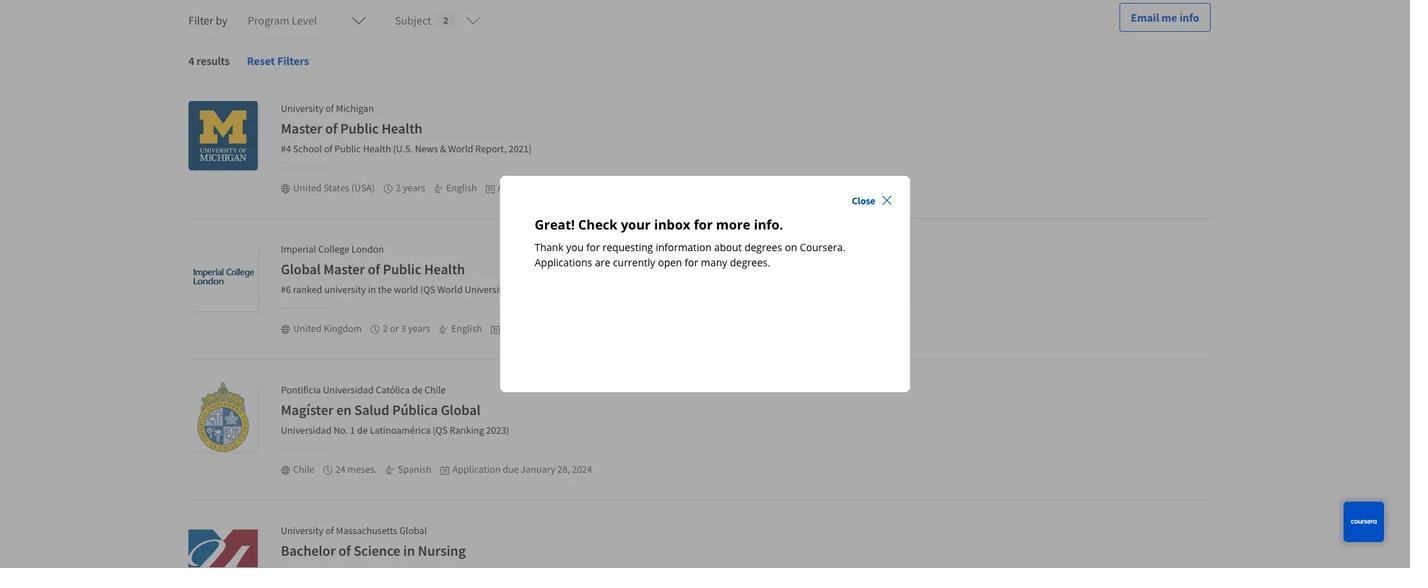 Task type: vqa. For each thing, say whether or not it's contained in the screenshot.
Ethical
no



Task type: describe. For each thing, give the bounding box(es) containing it.
28,
[[557, 463, 570, 476]]

magíster
[[281, 401, 333, 420]]

michigan
[[336, 102, 374, 115]]

due for master of public health
[[548, 182, 564, 195]]

1 vertical spatial de
[[357, 424, 368, 437]]

many
[[701, 255, 727, 269]]

imperial college london global master of public health #6 ranked university in the world (qs world university rankings 2024)
[[281, 243, 573, 296]]

1 vertical spatial application
[[503, 322, 551, 335]]

application for magíster en salud pública global
[[453, 463, 501, 476]]

university for master
[[281, 102, 323, 115]]

2 or 3 years
[[383, 322, 430, 335]]

email me info button
[[1119, 3, 1211, 32]]

coursera.
[[800, 240, 846, 254]]

1 vertical spatial due
[[553, 322, 569, 335]]

1
[[350, 424, 355, 437]]

united states (usa)
[[293, 182, 375, 195]]

1 vertical spatial public
[[334, 143, 361, 156]]

you
[[566, 240, 584, 254]]

degrees
[[745, 240, 782, 254]]

united for master
[[293, 182, 322, 195]]

school
[[293, 143, 322, 156]]

are
[[595, 255, 610, 269]]

4 results
[[188, 54, 230, 68]]

by
[[216, 13, 228, 28]]

university of michigan image
[[188, 101, 258, 171]]

2024)
[[550, 283, 573, 296]]

reset
[[247, 54, 275, 68]]

university of massachusetts global image
[[188, 524, 258, 568]]

great! check your inbox for more info. thank you for requesting information about degrees on coursera. applications are currently open for many degrees.
[[535, 216, 846, 269]]

24
[[335, 463, 346, 476]]

of down massachusetts
[[338, 542, 351, 560]]

1 vertical spatial health
[[363, 143, 391, 156]]

2 vertical spatial for
[[685, 255, 698, 269]]

info
[[1180, 10, 1199, 25]]

no.
[[334, 424, 348, 437]]

0 vertical spatial years
[[403, 182, 425, 195]]

2024 for magíster en salud pública global
[[572, 463, 592, 476]]

on
[[785, 240, 797, 254]]

2024 for master of public health
[[616, 182, 636, 195]]

1 vertical spatial chile
[[293, 463, 315, 476]]

católica
[[376, 384, 410, 397]]

2 years
[[396, 182, 425, 195]]

world
[[394, 283, 418, 296]]

2 for health
[[396, 182, 401, 195]]

imperial
[[281, 243, 316, 256]]

bachelor
[[281, 542, 336, 560]]

public inside imperial college london global master of public health #6 ranked university in the world (qs world university rankings 2024)
[[383, 261, 421, 279]]

filter
[[188, 13, 213, 28]]

of inside imperial college london global master of public health #6 ranked university in the world (qs world university rankings 2024)
[[368, 261, 380, 279]]

24 meses.
[[335, 463, 377, 476]]

info.
[[754, 216, 783, 234]]

london
[[352, 243, 384, 256]]

massachusetts
[[336, 525, 397, 538]]

university for global
[[281, 525, 323, 538]]

1 vertical spatial years
[[408, 322, 430, 335]]

nursing
[[418, 542, 466, 560]]

(qs inside pontificia universidad católica de chile magíster en salud pública global universidad no. 1 de latinoamérica (qs ranking 2023)
[[433, 424, 448, 437]]

pontificia universidad católica de chile magíster en salud pública global universidad no. 1 de latinoamérica (qs ranking 2023)
[[281, 384, 509, 437]]

more
[[716, 216, 751, 234]]

15,
[[608, 322, 620, 335]]

meses.
[[348, 463, 377, 476]]

ranked
[[293, 283, 322, 296]]

of left michigan
[[325, 102, 334, 115]]

great! check your inbox for more info. status
[[535, 216, 876, 270]]

application for master of public health
[[498, 182, 546, 195]]

world for global master of public health
[[437, 283, 463, 296]]

#4
[[281, 143, 291, 156]]

filter by
[[188, 13, 228, 28]]

in inside university of massachusetts global bachelor of science in nursing
[[403, 542, 415, 560]]

university of massachusetts global bachelor of science in nursing
[[281, 525, 466, 560]]

reset filters
[[247, 54, 309, 68]]

&
[[440, 143, 446, 156]]

check
[[578, 216, 618, 234]]

global for nursing
[[399, 525, 427, 538]]

4
[[188, 54, 194, 68]]

0 vertical spatial for
[[694, 216, 713, 234]]

close
[[852, 194, 876, 207]]

currently
[[613, 255, 655, 269]]

chile inside pontificia universidad católica de chile magíster en salud pública global universidad no. 1 de latinoamérica (qs ranking 2023)
[[425, 384, 446, 397]]

1 horizontal spatial de
[[412, 384, 423, 397]]

college
[[318, 243, 350, 256]]

2021)
[[509, 143, 532, 156]]

3
[[401, 322, 406, 335]]

great!
[[535, 216, 575, 234]]

master inside imperial college london global master of public health #6 ranked university in the world (qs world university rankings 2024)
[[324, 261, 365, 279]]

degrees.
[[730, 255, 770, 269]]

salud
[[354, 401, 389, 420]]

1 vertical spatial 2024
[[622, 322, 643, 335]]

report,
[[475, 143, 507, 156]]

due for magíster en salud pública global
[[503, 463, 519, 476]]

great! check your inbox for more info. dialog
[[500, 176, 910, 392]]

united for global
[[293, 322, 322, 335]]

requesting
[[603, 240, 653, 254]]

application due january 15, 2024
[[503, 322, 643, 335]]



Task type: locate. For each thing, give the bounding box(es) containing it.
results
[[197, 54, 230, 68]]

2 right (usa)
[[396, 182, 401, 195]]

january for 28,
[[521, 463, 555, 476]]

applications
[[535, 255, 592, 269]]

1 vertical spatial master
[[324, 261, 365, 279]]

1 horizontal spatial 2
[[396, 182, 401, 195]]

0 vertical spatial universidad
[[323, 384, 374, 397]]

university up bachelor
[[281, 525, 323, 538]]

english
[[446, 182, 477, 195], [451, 322, 482, 335]]

1 horizontal spatial chile
[[425, 384, 446, 397]]

due left february
[[548, 182, 564, 195]]

health up 2 or 3 years
[[424, 261, 465, 279]]

in left the
[[368, 283, 376, 296]]

master up school
[[281, 120, 322, 138]]

global for #6
[[281, 261, 321, 279]]

due down 2024)
[[553, 322, 569, 335]]

of down michigan
[[325, 120, 337, 138]]

email me info
[[1131, 10, 1199, 25]]

for up are
[[586, 240, 600, 254]]

2 vertical spatial application
[[453, 463, 501, 476]]

for down information
[[685, 255, 698, 269]]

health
[[382, 120, 422, 138], [363, 143, 391, 156], [424, 261, 465, 279]]

2023)
[[486, 424, 509, 437]]

global inside university of massachusetts global bachelor of science in nursing
[[399, 525, 427, 538]]

2024 right the 1,
[[616, 182, 636, 195]]

february
[[566, 182, 604, 195]]

1 vertical spatial university
[[465, 283, 507, 296]]

(qs right world
[[420, 283, 435, 296]]

application
[[498, 182, 546, 195], [503, 322, 551, 335], [453, 463, 501, 476]]

2 horizontal spatial global
[[441, 401, 481, 420]]

#6
[[281, 283, 291, 296]]

2 vertical spatial university
[[281, 525, 323, 538]]

reset filters button
[[235, 44, 321, 78]]

application due january 28, 2024
[[453, 463, 592, 476]]

2 vertical spatial due
[[503, 463, 519, 476]]

0 horizontal spatial in
[[368, 283, 376, 296]]

1 vertical spatial united
[[293, 322, 322, 335]]

0 horizontal spatial 2
[[383, 322, 388, 335]]

0 vertical spatial 2
[[396, 182, 401, 195]]

january
[[571, 322, 606, 335], [521, 463, 555, 476]]

0 horizontal spatial master
[[281, 120, 322, 138]]

1 united from the top
[[293, 182, 322, 195]]

global up nursing
[[399, 525, 427, 538]]

pontificia universidad católica de chile image
[[188, 383, 258, 452]]

me
[[1162, 10, 1177, 25]]

de
[[412, 384, 423, 397], [357, 424, 368, 437]]

master up university
[[324, 261, 365, 279]]

application down ranking
[[453, 463, 501, 476]]

for up information
[[694, 216, 713, 234]]

2 vertical spatial public
[[383, 261, 421, 279]]

the
[[378, 283, 392, 296]]

of right school
[[324, 143, 332, 156]]

0 vertical spatial 2024
[[616, 182, 636, 195]]

public
[[340, 120, 379, 138], [334, 143, 361, 156], [383, 261, 421, 279]]

pontificia
[[281, 384, 321, 397]]

0 horizontal spatial global
[[281, 261, 321, 279]]

public up world
[[383, 261, 421, 279]]

1 horizontal spatial january
[[571, 322, 606, 335]]

of
[[325, 102, 334, 115], [325, 120, 337, 138], [324, 143, 332, 156], [368, 261, 380, 279], [325, 525, 334, 538], [338, 542, 351, 560]]

states
[[324, 182, 349, 195]]

filters
[[277, 54, 309, 68]]

master
[[281, 120, 322, 138], [324, 261, 365, 279]]

0 vertical spatial health
[[382, 120, 422, 138]]

2 vertical spatial global
[[399, 525, 427, 538]]

0 vertical spatial due
[[548, 182, 564, 195]]

january for 15,
[[571, 322, 606, 335]]

news
[[415, 143, 438, 156]]

2 left or
[[383, 322, 388, 335]]

0 vertical spatial chile
[[425, 384, 446, 397]]

rankings
[[509, 283, 548, 296]]

0 vertical spatial university
[[281, 102, 323, 115]]

world right &
[[448, 143, 473, 156]]

1 vertical spatial in
[[403, 542, 415, 560]]

chile
[[425, 384, 446, 397], [293, 463, 315, 476]]

about
[[714, 240, 742, 254]]

email
[[1131, 10, 1159, 25]]

kingdom
[[324, 322, 362, 335]]

1 vertical spatial 2
[[383, 322, 388, 335]]

in inside imperial college london global master of public health #6 ranked university in the world (qs world university rankings 2024)
[[368, 283, 376, 296]]

english for global master of public health
[[451, 322, 482, 335]]

imperial college london image
[[188, 242, 258, 312]]

2 vertical spatial health
[[424, 261, 465, 279]]

open
[[658, 255, 682, 269]]

(qs inside imperial college london global master of public health #6 ranked university in the world (qs world university rankings 2024)
[[420, 283, 435, 296]]

january left 28,
[[521, 463, 555, 476]]

application due february 1, 2024
[[498, 182, 636, 195]]

0 vertical spatial united
[[293, 182, 322, 195]]

0 vertical spatial (qs
[[420, 283, 435, 296]]

information
[[656, 240, 712, 254]]

or
[[390, 322, 399, 335]]

close button
[[846, 187, 899, 213]]

1 horizontal spatial global
[[399, 525, 427, 538]]

en
[[336, 401, 352, 420]]

2024
[[616, 182, 636, 195], [622, 322, 643, 335], [572, 463, 592, 476]]

(qs
[[420, 283, 435, 296], [433, 424, 448, 437]]

2 vertical spatial 2024
[[572, 463, 592, 476]]

science
[[354, 542, 400, 560]]

0 horizontal spatial chile
[[293, 463, 315, 476]]

united left states
[[293, 182, 322, 195]]

1,
[[606, 182, 614, 195]]

english right 2 or 3 years
[[451, 322, 482, 335]]

united
[[293, 182, 322, 195], [293, 322, 322, 335]]

universidad down magíster
[[281, 424, 332, 437]]

1 vertical spatial global
[[441, 401, 481, 420]]

1 horizontal spatial master
[[324, 261, 365, 279]]

2024 right 28,
[[572, 463, 592, 476]]

world for master of public health
[[448, 143, 473, 156]]

of down 'london'
[[368, 261, 380, 279]]

january left 15,
[[571, 322, 606, 335]]

university left the rankings in the left of the page
[[465, 283, 507, 296]]

thank
[[535, 240, 564, 254]]

0 vertical spatial public
[[340, 120, 379, 138]]

global inside imperial college london global master of public health #6 ranked university in the world (qs world university rankings 2024)
[[281, 261, 321, 279]]

1 vertical spatial english
[[451, 322, 482, 335]]

spanish
[[398, 463, 432, 476]]

university
[[324, 283, 366, 296]]

de up pública
[[412, 384, 423, 397]]

your
[[621, 216, 651, 234]]

application down 2021)
[[498, 182, 546, 195]]

university
[[281, 102, 323, 115], [465, 283, 507, 296], [281, 525, 323, 538]]

1 vertical spatial universidad
[[281, 424, 332, 437]]

de right "1" on the left of the page
[[357, 424, 368, 437]]

university inside university of michigan master of public health #4 school of public health (u.s. news & world report, 2021)
[[281, 102, 323, 115]]

years down (u.s.
[[403, 182, 425, 195]]

global inside pontificia universidad católica de chile magíster en salud pública global universidad no. 1 de latinoamérica (qs ranking 2023)
[[441, 401, 481, 420]]

university inside university of massachusetts global bachelor of science in nursing
[[281, 525, 323, 538]]

due down 2023)
[[503, 463, 519, 476]]

0 vertical spatial master
[[281, 120, 322, 138]]

global
[[281, 261, 321, 279], [441, 401, 481, 420], [399, 525, 427, 538]]

0 vertical spatial world
[[448, 143, 473, 156]]

health up (u.s.
[[382, 120, 422, 138]]

university of michigan master of public health #4 school of public health (u.s. news & world report, 2021)
[[281, 102, 532, 156]]

(usa)
[[351, 182, 375, 195]]

chile left 24
[[293, 463, 315, 476]]

(u.s.
[[393, 143, 413, 156]]

chile up pública
[[425, 384, 446, 397]]

world inside imperial college london global master of public health #6 ranked university in the world (qs world university rankings 2024)
[[437, 283, 463, 296]]

in
[[368, 283, 376, 296], [403, 542, 415, 560]]

0 horizontal spatial de
[[357, 424, 368, 437]]

global up ranking
[[441, 401, 481, 420]]

0 vertical spatial in
[[368, 283, 376, 296]]

2 for public
[[383, 322, 388, 335]]

1 horizontal spatial in
[[403, 542, 415, 560]]

united kingdom
[[293, 322, 362, 335]]

english for master of public health
[[446, 182, 477, 195]]

0 horizontal spatial january
[[521, 463, 555, 476]]

0 vertical spatial de
[[412, 384, 423, 397]]

public right school
[[334, 143, 361, 156]]

0 vertical spatial january
[[571, 322, 606, 335]]

application down the rankings in the left of the page
[[503, 322, 551, 335]]

universidad
[[323, 384, 374, 397], [281, 424, 332, 437]]

2 united from the top
[[293, 322, 322, 335]]

master inside university of michigan master of public health #4 school of public health (u.s. news & world report, 2021)
[[281, 120, 322, 138]]

health left (u.s.
[[363, 143, 391, 156]]

years right "3"
[[408, 322, 430, 335]]

years
[[403, 182, 425, 195], [408, 322, 430, 335]]

0 vertical spatial global
[[281, 261, 321, 279]]

global down imperial
[[281, 261, 321, 279]]

latinoamérica
[[370, 424, 431, 437]]

0 vertical spatial english
[[446, 182, 477, 195]]

0 vertical spatial application
[[498, 182, 546, 195]]

2
[[396, 182, 401, 195], [383, 322, 388, 335]]

health inside imperial college london global master of public health #6 ranked university in the world (qs world university rankings 2024)
[[424, 261, 465, 279]]

united left kingdom
[[293, 322, 322, 335]]

due
[[548, 182, 564, 195], [553, 322, 569, 335], [503, 463, 519, 476]]

world inside university of michigan master of public health #4 school of public health (u.s. news & world report, 2021)
[[448, 143, 473, 156]]

universidad up en
[[323, 384, 374, 397]]

of up bachelor
[[325, 525, 334, 538]]

2024 right 15,
[[622, 322, 643, 335]]

university up school
[[281, 102, 323, 115]]

english down &
[[446, 182, 477, 195]]

1 vertical spatial (qs
[[433, 424, 448, 437]]

world
[[448, 143, 473, 156], [437, 283, 463, 296]]

ranking
[[450, 424, 484, 437]]

(qs left ranking
[[433, 424, 448, 437]]

world right world
[[437, 283, 463, 296]]

1 vertical spatial for
[[586, 240, 600, 254]]

1 vertical spatial world
[[437, 283, 463, 296]]

in right "science"
[[403, 542, 415, 560]]

inbox
[[654, 216, 690, 234]]

university inside imperial college london global master of public health #6 ranked university in the world (qs world university rankings 2024)
[[465, 283, 507, 296]]

public down michigan
[[340, 120, 379, 138]]

1 vertical spatial january
[[521, 463, 555, 476]]

pública
[[392, 401, 438, 420]]



